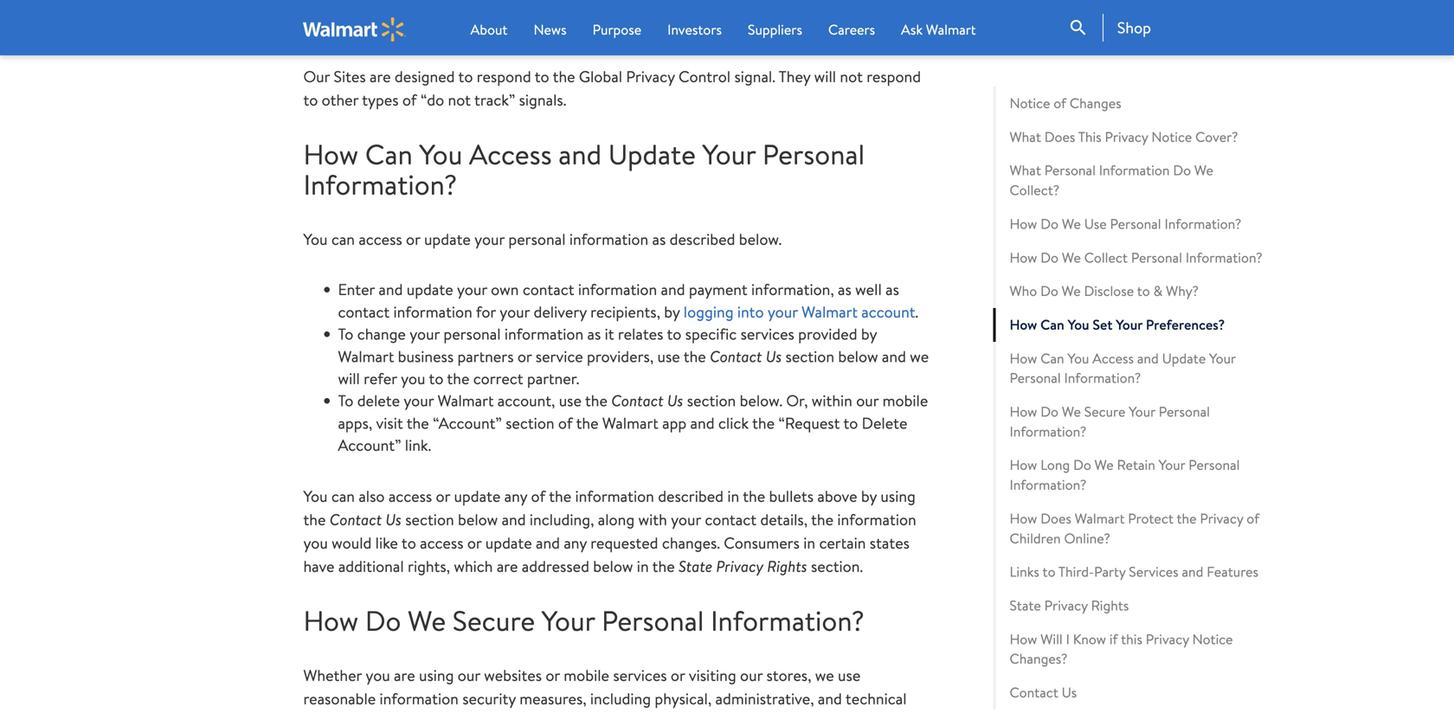 Task type: locate. For each thing, give the bounding box(es) containing it.
section inside the section below and including, along with your contact details, the information you would like to access or update and any requested changes. consumers in certain states have additional rights, which are addressed below in the
[[405, 509, 454, 531]]

the inside how does walmart protect the privacy of children online?
[[1177, 509, 1197, 528]]

like
[[375, 532, 398, 554]]

how for how can you set your preferences? link
[[1010, 315, 1037, 334]]

1 vertical spatial will
[[338, 368, 360, 390]]

rights down party
[[1091, 596, 1129, 615]]

will inside 'section below and we will refer you to the correct partner.'
[[338, 368, 360, 390]]

1 vertical spatial not
[[448, 89, 471, 111]]

contact us down changes?
[[1010, 683, 1077, 702]]

1 horizontal spatial we
[[910, 346, 929, 367]]

notice left the changes
[[1010, 93, 1050, 113]]

secure
[[1084, 402, 1126, 421], [453, 602, 535, 640]]

to right relates
[[667, 323, 682, 345]]

below. up information,
[[739, 229, 782, 250]]

0 horizontal spatial will
[[338, 368, 360, 390]]

0 vertical spatial by
[[664, 301, 680, 323]]

sites
[[334, 66, 366, 87]]

you inside the section below and including, along with your contact details, the information you would like to access or update and any requested changes. consumers in certain states have additional rights, which are addressed below in the
[[303, 532, 328, 554]]

page
[[541, 15, 574, 36]]

to
[[458, 66, 473, 87], [535, 66, 549, 87], [303, 89, 318, 111], [1137, 281, 1150, 300], [667, 323, 682, 345], [429, 368, 444, 390], [844, 412, 858, 434], [402, 532, 416, 554], [1043, 562, 1056, 581]]

walmart inside section below. or, within our mobile apps, visit the "account" section of the walmart app and click the "request to delete account" link.
[[602, 412, 659, 434]]

your inside how do we secure your personal information?
[[1129, 402, 1156, 421]]

respond up track"
[[477, 66, 531, 87]]

rights for state privacy rights
[[1091, 596, 1129, 615]]

1 vertical spatial any
[[564, 532, 587, 554]]

personal inside what personal information do we collect?
[[1045, 161, 1096, 180]]

provided
[[798, 323, 858, 345]]

and right services
[[1182, 562, 1204, 581]]

below for including,
[[458, 509, 498, 531]]

by left logging
[[664, 301, 680, 323]]

personal inside how long do we retain your personal information?
[[1189, 456, 1240, 475]]

we down rights,
[[408, 602, 446, 640]]

can for how can you set your preferences? link
[[1041, 315, 1065, 334]]

"do
[[421, 89, 444, 111]]

including,
[[530, 509, 594, 531]]

mobile inside section below. or, within our mobile apps, visit the "account" section of the walmart app and click the "request to delete account" link.
[[883, 390, 928, 412]]

information up service
[[505, 323, 584, 345]]

0 horizontal spatial are
[[370, 66, 391, 87]]

do right information
[[1173, 161, 1191, 180]]

can left also
[[331, 486, 355, 507]]

use inside the to change your personal information as it relates to specific services provided by walmart business partners or service providers, use the
[[658, 346, 680, 367]]

suppliers button
[[748, 19, 802, 40]]

walmart up refer at the bottom left
[[338, 346, 394, 367]]

will inside our sites are designed to respond to the global privacy control signal. they will not respond to other types of "do not track" signals.
[[814, 66, 836, 87]]

our inside section below. or, within our mobile apps, visit the "account" section of the walmart app and click the "request to delete account" link.
[[856, 390, 879, 412]]

section
[[786, 346, 835, 367], [687, 390, 736, 412], [506, 412, 555, 434], [405, 509, 454, 531]]

your inside the section below and including, along with your contact details, the information you would like to access or update and any requested changes. consumers in certain states have additional rights, which are addressed below in the
[[671, 509, 701, 531]]

2 to from the top
[[338, 390, 354, 412]]

will
[[814, 66, 836, 87], [338, 368, 360, 390]]

technical
[[846, 688, 907, 710]]

does left the this
[[1045, 127, 1076, 146]]

2 horizontal spatial contact us
[[1010, 683, 1077, 702]]

logging into your walmart account link
[[684, 301, 916, 323]]

information up business
[[393, 301, 473, 323]]

we inside 'section below and we will refer you to the correct partner.'
[[910, 346, 929, 367]]

1 respond from the left
[[477, 66, 531, 87]]

what down the notice of changes
[[1010, 127, 1041, 146]]

consumers
[[724, 532, 800, 554]]

websites
[[484, 665, 542, 687]]

0 horizontal spatial any
[[504, 486, 527, 507]]

1 vertical spatial by
[[861, 323, 877, 345]]

to left change
[[338, 323, 354, 345]]

below inside 'section below and we will refer you to the correct partner.'
[[838, 346, 878, 367]]

1 vertical spatial mobile
[[564, 665, 609, 687]]

are inside 'whether you are using our websites or mobile services or visiting our stores, we use reasonable information security measures, including physical, administrative, and technical safeguards. learn more about'
[[394, 665, 415, 687]]

update down our sites are designed to respond to the global privacy control signal. they will not respond to other types of "do not track" signals.
[[608, 135, 696, 173]]

notice of changes
[[1010, 93, 1122, 113]]

how can you access and update your personal information? down how can you set your preferences?
[[1010, 349, 1236, 388]]

does inside how does walmart protect the privacy of children online?
[[1041, 509, 1072, 528]]

of up features
[[1247, 509, 1260, 528]]

how for how will i know if this privacy notice changes? link
[[1010, 630, 1037, 649]]

1 to from the top
[[338, 323, 354, 345]]

section inside 'section below and we will refer you to the correct partner.'
[[786, 346, 835, 367]]

this
[[1078, 127, 1102, 146]]

0 horizontal spatial rights
[[767, 556, 807, 577]]

in up 'consumers'
[[727, 486, 739, 507]]

the up the signals.
[[553, 66, 575, 87]]

we inside what personal information do we collect?
[[1195, 161, 1214, 180]]

1 horizontal spatial will
[[814, 66, 836, 87]]

privacy inside how does walmart protect the privacy of children online?
[[1200, 509, 1244, 528]]

contact us down also
[[330, 509, 405, 531]]

us down changes?
[[1062, 683, 1077, 702]]

0 vertical spatial not
[[840, 66, 863, 87]]

to right the links
[[1043, 562, 1056, 581]]

to right designed
[[458, 66, 473, 87]]

track"
[[474, 89, 515, 111]]

state for state privacy rights
[[1010, 596, 1041, 615]]

privacy right global
[[626, 66, 675, 87]]

services up including
[[613, 665, 667, 687]]

0 horizontal spatial using
[[419, 665, 454, 687]]

1 can from the top
[[331, 229, 355, 250]]

0 vertical spatial how can you access and update your personal information?
[[303, 135, 865, 204]]

how do we collect personal information? link
[[993, 241, 1277, 275]]

2 horizontal spatial are
[[497, 556, 518, 577]]

how inside how will i know if this privacy notice changes?
[[1010, 630, 1037, 649]]

how can you access and update your personal information? down the signals.
[[303, 135, 865, 204]]

your inside the to change your personal information as it relates to specific services provided by walmart business partners or service providers, use the
[[410, 323, 440, 345]]

0 horizontal spatial respond
[[477, 66, 531, 87]]

state inside "state privacy rights" 'link'
[[1010, 596, 1041, 615]]

careers
[[828, 20, 875, 39]]

does for walmart
[[1041, 509, 1072, 528]]

1 horizontal spatial not
[[840, 66, 863, 87]]

1 vertical spatial we
[[815, 665, 834, 687]]

using inside the you can also access or update any of the information described in the bullets above by using the
[[881, 486, 916, 507]]

0 vertical spatial to
[[338, 323, 354, 345]]

section below and including, along with your contact details, the information you would like to access or update and any requested changes. consumers in certain states have additional rights, which are addressed below in the
[[303, 509, 917, 577]]

we right stores,
[[815, 665, 834, 687]]

visit
[[376, 412, 403, 434]]

0 vertical spatial services
[[741, 323, 795, 345]]

we down .
[[910, 346, 929, 367]]

2 vertical spatial below
[[593, 556, 633, 577]]

state for state privacy rights section.
[[679, 556, 713, 577]]

contact up would
[[330, 509, 382, 531]]

below
[[838, 346, 878, 367], [458, 509, 498, 531], [593, 556, 633, 577]]

by inside the to change your personal information as it relates to specific services provided by walmart business partners or service providers, use the
[[861, 323, 877, 345]]

links
[[1010, 562, 1040, 581]]

2 vertical spatial you
[[366, 665, 390, 687]]

information? inside how do we collect personal information? link
[[1186, 248, 1263, 267]]

0 horizontal spatial update
[[608, 135, 696, 173]]

contact us link
[[993, 676, 1277, 710]]

0 vertical spatial can
[[365, 135, 413, 173]]

1 horizontal spatial update
[[1162, 349, 1206, 368]]

0 horizontal spatial use
[[559, 390, 582, 412]]

how does walmart protect the privacy of children online?
[[1010, 509, 1260, 548]]

access right also
[[389, 486, 432, 507]]

0 horizontal spatial access
[[469, 135, 552, 173]]

information inside the section below and including, along with your contact details, the information you would like to access or update and any requested changes. consumers in certain states have additional rights, which are addressed below in the
[[837, 509, 917, 531]]

to change your personal information as it relates to specific services provided by walmart business partners or service providers, use the
[[338, 323, 877, 367]]

what up collect?
[[1010, 161, 1041, 180]]

you inside 'section below and we will refer you to the correct partner.'
[[401, 368, 425, 390]]

0 horizontal spatial secure
[[453, 602, 535, 640]]

what does this privacy notice cover? link
[[993, 120, 1277, 154]]

can down how can you set your preferences?
[[1041, 349, 1065, 368]]

own
[[491, 279, 519, 301]]

changes.
[[662, 532, 720, 554]]

1 vertical spatial state
[[1010, 596, 1041, 615]]

any inside the section below and including, along with your contact details, the information you would like to access or update and any requested changes. consumers in certain states have additional rights, which are addressed below in the
[[564, 532, 587, 554]]

personal up partners
[[444, 323, 501, 345]]

visiting
[[689, 665, 736, 687]]

using up states
[[881, 486, 916, 507]]

how for how can you access and update your personal information? link
[[1010, 349, 1037, 368]]

us up like at the left of page
[[386, 509, 402, 531]]

0 vertical spatial below
[[838, 346, 878, 367]]

does up children
[[1041, 509, 1072, 528]]

below down requested
[[593, 556, 633, 577]]

update down preferences?
[[1162, 349, 1206, 368]]

or inside the section below and including, along with your contact details, the information you would like to access or update and any requested changes. consumers in certain states have additional rights, which are addressed below in the
[[467, 532, 482, 554]]

can for how can you access and update your personal information? link
[[1041, 349, 1065, 368]]

do down collect?
[[1041, 214, 1059, 233]]

of
[[402, 89, 417, 111], [1054, 93, 1067, 113], [558, 412, 573, 434], [531, 486, 546, 507], [1247, 509, 1260, 528]]

ad preferences page
[[433, 15, 574, 36]]

to up apps,
[[338, 390, 354, 412]]

you
[[419, 135, 463, 173], [303, 229, 328, 250], [1068, 315, 1090, 334], [1068, 349, 1089, 368], [303, 486, 328, 507]]

if
[[1110, 630, 1118, 649]]

0 vertical spatial we
[[910, 346, 929, 367]]

contact up 'consumers'
[[705, 509, 757, 531]]

we left "use"
[[1062, 214, 1081, 233]]

ask walmart link
[[901, 19, 976, 40]]

to up the signals.
[[535, 66, 549, 87]]

1 vertical spatial you
[[303, 532, 328, 554]]

1 horizontal spatial respond
[[867, 66, 921, 87]]

0 horizontal spatial not
[[448, 89, 471, 111]]

2 vertical spatial notice
[[1193, 630, 1233, 649]]

contact up delivery
[[523, 279, 574, 301]]

2 horizontal spatial our
[[856, 390, 879, 412]]

0 vertical spatial can
[[331, 229, 355, 250]]

0 vertical spatial personal
[[508, 229, 566, 250]]

0 vertical spatial secure
[[1084, 402, 1126, 421]]

1 horizontal spatial any
[[564, 532, 587, 554]]

1 vertical spatial use
[[559, 390, 582, 412]]

0 vertical spatial any
[[504, 486, 527, 507]]

0 vertical spatial rights
[[767, 556, 807, 577]]

2 vertical spatial by
[[861, 486, 877, 507]]

1 horizontal spatial personal
[[508, 229, 566, 250]]

are right which
[[497, 556, 518, 577]]

secure down how can you access and update your personal information? link
[[1084, 402, 1126, 421]]

to delete your walmart account, use the contact us
[[338, 390, 683, 412]]

will
[[1041, 630, 1063, 649]]

1 vertical spatial rights
[[1091, 596, 1129, 615]]

relates
[[618, 323, 663, 345]]

reasonable
[[303, 688, 376, 710]]

privacy right this at the right of page
[[1146, 630, 1189, 649]]

2 vertical spatial use
[[838, 665, 861, 687]]

1 vertical spatial in
[[804, 532, 816, 554]]

2 can from the top
[[331, 486, 355, 507]]

below up which
[[458, 509, 498, 531]]

access down track"
[[469, 135, 552, 173]]

of inside section below. or, within our mobile apps, visit the "account" section of the walmart app and click the "request to delete account" link.
[[558, 412, 573, 434]]

1 horizontal spatial are
[[394, 665, 415, 687]]

0 horizontal spatial our
[[458, 665, 480, 687]]

or,
[[786, 390, 808, 412]]

by inside enter and update your own contact information and payment information, as well as contact information for your delivery recipients, by
[[664, 301, 680, 323]]

are up the learn
[[394, 665, 415, 687]]

above
[[818, 486, 858, 507]]

how can you access and update your personal information? link
[[993, 342, 1277, 395]]

us inside contact us link
[[1062, 683, 1077, 702]]

2 vertical spatial in
[[637, 556, 649, 577]]

privacy inside how will i know if this privacy notice changes?
[[1146, 630, 1189, 649]]

of inside the you can also access or update any of the information described in the bullets above by using the
[[531, 486, 546, 507]]

section up rights,
[[405, 509, 454, 531]]

what for what does this privacy notice cover?
[[1010, 127, 1041, 146]]

2 horizontal spatial below
[[838, 346, 878, 367]]

information up the learn
[[380, 688, 459, 710]]

you up the have
[[303, 532, 328, 554]]

to inside the to change your personal information as it relates to specific services provided by walmart business partners or service providers, use the
[[338, 323, 354, 345]]

update
[[424, 229, 471, 250], [407, 279, 453, 301], [454, 486, 501, 507], [485, 532, 532, 554]]

1 vertical spatial described
[[658, 486, 724, 507]]

1 horizontal spatial services
[[741, 323, 795, 345]]

know
[[1073, 630, 1106, 649]]

0 vertical spatial access
[[469, 135, 552, 173]]

1 vertical spatial how do we secure your personal information?
[[303, 602, 865, 640]]

your down how can you access and update your personal information? link
[[1129, 402, 1156, 421]]

1 vertical spatial personal
[[444, 323, 501, 345]]

refer
[[364, 368, 397, 390]]

and right enter
[[379, 279, 403, 301]]

i
[[1066, 630, 1070, 649]]

the
[[553, 66, 575, 87], [684, 346, 706, 367], [447, 368, 470, 390], [585, 390, 608, 412], [407, 412, 429, 434], [576, 412, 599, 434], [752, 412, 775, 434], [549, 486, 572, 507], [743, 486, 765, 507], [303, 509, 326, 531], [811, 509, 834, 531], [1177, 509, 1197, 528], [652, 556, 675, 577]]

how inside 'link'
[[1010, 214, 1037, 233]]

section down provided
[[786, 346, 835, 367]]

personal inside 'link'
[[1110, 214, 1161, 233]]

and left technical
[[818, 688, 842, 710]]

rights down 'consumers'
[[767, 556, 807, 577]]

contact us down 'specific'
[[710, 346, 782, 367]]

1 vertical spatial contact us
[[330, 509, 405, 531]]

respond down ask
[[867, 66, 921, 87]]

1 vertical spatial below
[[458, 509, 498, 531]]

information? inside how do we use personal information? 'link'
[[1165, 214, 1242, 233]]

update inside enter and update your own contact information and payment information, as well as contact information for your delivery recipients, by
[[407, 279, 453, 301]]

section below and we will refer you to the correct partner.
[[338, 346, 929, 390]]

designed
[[395, 66, 455, 87]]

1 vertical spatial can
[[331, 486, 355, 507]]

1 what from the top
[[1010, 127, 1041, 146]]

0 horizontal spatial below
[[458, 509, 498, 531]]

purpose button
[[593, 19, 642, 40]]

the up including,
[[549, 486, 572, 507]]

0 vertical spatial will
[[814, 66, 836, 87]]

to down business
[[429, 368, 444, 390]]

0 vertical spatial you
[[401, 368, 425, 390]]

in inside the you can also access or update any of the information described in the bullets above by using the
[[727, 486, 739, 507]]

what personal information do we collect? link
[[993, 154, 1277, 207]]

1 horizontal spatial rights
[[1091, 596, 1129, 615]]

0 vertical spatial how do we secure your personal information?
[[1010, 402, 1210, 441]]

1 vertical spatial update
[[1162, 349, 1206, 368]]

of up including,
[[531, 486, 546, 507]]

walmart inside the to change your personal information as it relates to specific services provided by walmart business partners or service providers, use the
[[338, 346, 394, 367]]

news
[[534, 20, 567, 39]]

are inside the section below and including, along with your contact details, the information you would like to access or update and any requested changes. consumers in certain states have additional rights, which are addressed below in the
[[497, 556, 518, 577]]

1 vertical spatial below.
[[740, 390, 783, 412]]

any inside the you can also access or update any of the information described in the bullets above by using the
[[504, 486, 527, 507]]

how inside how long do we retain your personal information?
[[1010, 456, 1037, 475]]

mobile up delete
[[883, 390, 928, 412]]

your up business
[[410, 323, 440, 345]]

not
[[840, 66, 863, 87], [448, 89, 471, 111]]

0 vertical spatial state
[[679, 556, 713, 577]]

1 vertical spatial does
[[1041, 509, 1072, 528]]

to for to change your personal information as it relates to specific services provided by walmart business partners or service providers, use the
[[338, 323, 354, 345]]

investors
[[668, 20, 722, 39]]

what inside what personal information do we collect?
[[1010, 161, 1041, 180]]

described up payment
[[670, 229, 735, 250]]

2 what from the top
[[1010, 161, 1041, 180]]

as
[[652, 229, 666, 250], [838, 279, 852, 301], [886, 279, 899, 301], [587, 323, 601, 345]]

investors button
[[668, 19, 722, 40]]

0 horizontal spatial personal
[[444, 323, 501, 345]]

your
[[475, 229, 505, 250], [457, 279, 487, 301], [500, 301, 530, 323], [768, 301, 798, 323], [410, 323, 440, 345], [404, 390, 434, 412], [671, 509, 701, 531]]

and down account
[[882, 346, 906, 367]]

to
[[338, 323, 354, 345], [338, 390, 354, 412]]

protect
[[1128, 509, 1174, 528]]

0 vertical spatial described
[[670, 229, 735, 250]]

1 vertical spatial notice
[[1152, 127, 1192, 146]]

0 horizontal spatial state
[[679, 556, 713, 577]]

0 vertical spatial contact us
[[710, 346, 782, 367]]

business
[[398, 346, 454, 367]]

1 vertical spatial services
[[613, 665, 667, 687]]

by
[[664, 301, 680, 323], [861, 323, 877, 345], [861, 486, 877, 507]]

are for using
[[394, 665, 415, 687]]

information? inside how can you access and update your personal information? link
[[1064, 368, 1141, 388]]

correct
[[473, 368, 523, 390]]

we up long
[[1062, 402, 1081, 421]]

mobile up measures,
[[564, 665, 609, 687]]

also
[[359, 486, 385, 507]]

we inside 'link'
[[1062, 214, 1081, 233]]

the down 'section below and we will refer you to the correct partner.'
[[585, 390, 608, 412]]

to inside 'section below and we will refer you to the correct partner.'
[[429, 368, 444, 390]]

how can you access and update your personal information?
[[303, 135, 865, 204], [1010, 349, 1236, 388]]

how for how do we collect personal information? link
[[1010, 248, 1037, 267]]

are for designed
[[370, 66, 391, 87]]

additional
[[338, 556, 404, 577]]

party
[[1094, 562, 1126, 581]]

0 vertical spatial what
[[1010, 127, 1041, 146]]

measures,
[[520, 688, 587, 710]]

use up technical
[[838, 665, 861, 687]]

0 vertical spatial update
[[608, 135, 696, 173]]

we
[[1195, 161, 1214, 180], [1062, 214, 1081, 233], [1062, 248, 1081, 267], [1062, 281, 1081, 300], [1062, 402, 1081, 421], [1095, 456, 1114, 475], [408, 602, 446, 640]]

use down relates
[[658, 346, 680, 367]]

2 horizontal spatial you
[[401, 368, 425, 390]]

our up security
[[458, 665, 480, 687]]

1 horizontal spatial you
[[366, 665, 390, 687]]

information? inside how do we secure your personal information?
[[1010, 422, 1087, 441]]

use inside 'whether you are using our websites or mobile services or visiting our stores, we use reasonable information security measures, including physical, administrative, and technical safeguards. learn more about'
[[838, 665, 861, 687]]

2 horizontal spatial contact
[[705, 509, 757, 531]]

0 vertical spatial mobile
[[883, 390, 928, 412]]

how do we secure your personal information? up retain
[[1010, 402, 1210, 441]]

any up addressed on the bottom left of page
[[504, 486, 527, 507]]

you inside the you can also access or update any of the information described in the bullets above by using the
[[303, 486, 328, 507]]

1 vertical spatial can
[[1041, 315, 1065, 334]]

2 vertical spatial access
[[420, 532, 464, 554]]

access up enter
[[359, 229, 402, 250]]

1 vertical spatial to
[[338, 390, 354, 412]]

the inside the to change your personal information as it relates to specific services provided by walmart business partners or service providers, use the
[[684, 346, 706, 367]]

news button
[[534, 19, 567, 40]]

below.
[[739, 229, 782, 250], [740, 390, 783, 412]]

personal
[[763, 135, 865, 173], [1045, 161, 1096, 180], [1110, 214, 1161, 233], [1131, 248, 1183, 267], [1010, 368, 1061, 388], [1159, 402, 1210, 421], [1189, 456, 1240, 475], [602, 602, 704, 640]]

1 vertical spatial access
[[389, 486, 432, 507]]

ask walmart
[[901, 20, 976, 39]]

the down 'specific'
[[684, 346, 706, 367]]

can inside the you can also access or update any of the information described in the bullets above by using the
[[331, 486, 355, 507]]

bullets
[[769, 486, 814, 507]]

we down cover?
[[1195, 161, 1214, 180]]

partners
[[457, 346, 514, 367]]

to down the within
[[844, 412, 858, 434]]

2 horizontal spatial in
[[804, 532, 816, 554]]

rights inside 'link'
[[1091, 596, 1129, 615]]

contact inside the section below and including, along with your contact details, the information you would like to access or update and any requested changes. consumers in certain states have additional rights, which are addressed below in the
[[705, 509, 757, 531]]

how will i know if this privacy notice changes?
[[1010, 630, 1233, 668]]

information inside the to change your personal information as it relates to specific services provided by walmart business partners or service providers, use the
[[505, 323, 584, 345]]

how inside how does walmart protect the privacy of children online?
[[1010, 509, 1037, 528]]

1 horizontal spatial contact us
[[710, 346, 782, 367]]

access
[[469, 135, 552, 173], [1093, 349, 1134, 368]]

or inside the to change your personal information as it relates to specific services provided by walmart business partners or service providers, use the
[[518, 346, 532, 367]]

1 horizontal spatial use
[[658, 346, 680, 367]]

do inside 'link'
[[1041, 214, 1059, 233]]

0 vertical spatial below.
[[739, 229, 782, 250]]

or inside the you can also access or update any of the information described in the bullets above by using the
[[436, 486, 450, 507]]

are inside our sites are designed to respond to the global privacy control signal. they will not respond to other types of "do not track" signals.
[[370, 66, 391, 87]]

how for how do we secure your personal information? link
[[1010, 402, 1037, 421]]

using
[[881, 486, 916, 507], [419, 665, 454, 687]]



Task type: vqa. For each thing, say whether or not it's contained in the screenshot.
addressed
yes



Task type: describe. For each thing, give the bounding box(es) containing it.
0 vertical spatial access
[[359, 229, 402, 250]]

whether you are using our websites or mobile services or visiting our stores, we use reasonable information security measures, including physical, administrative, and technical safeguards. learn more about
[[303, 665, 907, 713]]

do down the additional
[[365, 602, 401, 640]]

as up account
[[886, 279, 899, 301]]

0 horizontal spatial contact
[[338, 301, 390, 323]]

our for mobile
[[856, 390, 879, 412]]

how for how long do we retain your personal information? link
[[1010, 456, 1037, 475]]

why?
[[1166, 281, 1199, 300]]

click
[[718, 412, 749, 434]]

your inside how long do we retain your personal information?
[[1159, 456, 1186, 475]]

by inside the you can also access or update any of the information described in the bullets above by using the
[[861, 486, 877, 507]]

of left the changes
[[1054, 93, 1067, 113]]

0 horizontal spatial how do we secure your personal information?
[[303, 602, 865, 640]]

you inside 'whether you are using our websites or mobile services or visiting our stores, we use reasonable information security measures, including physical, administrative, and technical safeguards. learn more about'
[[366, 665, 390, 687]]

online?
[[1064, 529, 1111, 548]]

how for how does walmart protect the privacy of children online? "link"
[[1010, 509, 1037, 528]]

section for including,
[[405, 509, 454, 531]]

and left including,
[[502, 509, 526, 531]]

privacy inside our sites are designed to respond to the global privacy control signal. they will not respond to other types of "do not track" signals.
[[626, 66, 675, 87]]

use
[[1084, 214, 1107, 233]]

the down partner.
[[576, 412, 599, 434]]

privacy down notice of changes link
[[1105, 127, 1148, 146]]

how for how do we use personal information? 'link'
[[1010, 214, 1037, 233]]

"account"
[[433, 412, 502, 434]]

which
[[454, 556, 493, 577]]

our sites are designed to respond to the global privacy control signal. they will not respond to other types of "do not track" signals.
[[303, 66, 921, 111]]

does for this
[[1045, 127, 1076, 146]]

services inside the to change your personal information as it relates to specific services provided by walmart business partners or service providers, use the
[[741, 323, 795, 345]]

1 vertical spatial secure
[[453, 602, 535, 640]]

information inside the you can also access or update any of the information described in the bullets above by using the
[[575, 486, 654, 507]]

to inside the to change your personal information as it relates to specific services provided by walmart business partners or service providers, use the
[[667, 323, 682, 345]]

information up the recipients,
[[578, 279, 657, 301]]

privacy down 'consumers'
[[716, 556, 763, 577]]

contact down 'specific'
[[710, 346, 762, 367]]

shop link
[[1103, 14, 1151, 42]]

well
[[855, 279, 882, 301]]

information inside 'whether you are using our websites or mobile services or visiting our stores, we use reasonable information security measures, including physical, administrative, and technical safeguards. learn more about'
[[380, 688, 459, 710]]

purpose
[[593, 20, 642, 39]]

to inside 'link'
[[1043, 562, 1056, 581]]

to inside section below. or, within our mobile apps, visit the "account" section of the walmart app and click the "request to delete account" link.
[[844, 412, 858, 434]]

your right the "set"
[[1116, 315, 1143, 334]]

collect?
[[1010, 181, 1060, 200]]

your down addressed on the bottom left of page
[[542, 602, 595, 640]]

the left bullets
[[743, 486, 765, 507]]

your right delete
[[404, 390, 434, 412]]

we inside how do we secure your personal information?
[[1062, 402, 1081, 421]]

service
[[536, 346, 583, 367]]

1 horizontal spatial below
[[593, 556, 633, 577]]

walmart up "account"
[[438, 390, 494, 412]]

physical,
[[655, 688, 712, 710]]

about button
[[471, 19, 508, 40]]

2 vertical spatial contact us
[[1010, 683, 1077, 702]]

the inside our sites are designed to respond to the global privacy control signal. they will not respond to other types of "do not track" signals.
[[553, 66, 575, 87]]

information? inside how long do we retain your personal information?
[[1010, 475, 1087, 494]]

about
[[463, 712, 501, 713]]

using inside 'whether you are using our websites or mobile services or visiting our stores, we use reasonable information security measures, including physical, administrative, and technical safeguards. learn more about'
[[419, 665, 454, 687]]

states
[[870, 532, 910, 554]]

access inside the you can also access or update any of the information described in the bullets above by using the
[[389, 486, 432, 507]]

and down how can you set your preferences? link
[[1137, 349, 1159, 368]]

notice of changes link
[[993, 87, 1277, 120]]

described inside the you can also access or update any of the information described in the bullets above by using the
[[658, 486, 724, 507]]

suppliers
[[748, 20, 802, 39]]

account"
[[338, 435, 401, 456]]

access inside the section below and including, along with your contact details, the information you would like to access or update and any requested changes. consumers in certain states have additional rights, which are addressed below in the
[[420, 532, 464, 554]]

learn
[[382, 712, 420, 713]]

and inside 'whether you are using our websites or mobile services or visiting our stores, we use reasonable information security measures, including physical, administrative, and technical safeguards. learn more about'
[[818, 688, 842, 710]]

walmart up provided
[[802, 301, 858, 323]]

state privacy rights link
[[993, 589, 1277, 623]]

retain
[[1117, 456, 1156, 475]]

us down 'logging into your walmart account' "link"
[[766, 346, 782, 367]]

contact us for to change your personal information as it relates to specific services provided by walmart business partners or service providers, use the
[[710, 346, 782, 367]]

information up enter and update your own contact information and payment information, as well as contact information for your delivery recipients, by
[[569, 229, 649, 250]]

safeguards.
[[303, 712, 379, 713]]

within
[[812, 390, 853, 412]]

with
[[638, 509, 667, 531]]

your down "control" at top
[[703, 135, 756, 173]]

ask
[[901, 20, 923, 39]]

your down preferences?
[[1209, 349, 1236, 368]]

links to third-party services and features link
[[993, 555, 1277, 589]]

us up app
[[667, 390, 683, 412]]

changes?
[[1010, 649, 1068, 668]]

the right click
[[752, 412, 775, 434]]

can for access
[[331, 229, 355, 250]]

global
[[579, 66, 622, 87]]

to left '&'
[[1137, 281, 1150, 300]]

account
[[862, 301, 916, 323]]

changes
[[1070, 93, 1122, 113]]

0 vertical spatial notice
[[1010, 93, 1050, 113]]

and down the signals.
[[559, 135, 602, 173]]

whether
[[303, 665, 362, 687]]

how long do we retain your personal information? link
[[993, 449, 1277, 502]]

and inside 'link'
[[1182, 562, 1204, 581]]

as left well
[[838, 279, 852, 301]]

walmart right ask
[[926, 20, 976, 39]]

preferences
[[456, 15, 537, 36]]

the inside 'section below and we will refer you to the correct partner.'
[[447, 368, 470, 390]]

to inside the section below and including, along with your contact details, the information you would like to access or update and any requested changes. consumers in certain states have additional rights, which are addressed below in the
[[402, 532, 416, 554]]

services inside 'whether you are using our websites or mobile services or visiting our stores, we use reasonable information security measures, including physical, administrative, and technical safeguards. learn more about'
[[613, 665, 667, 687]]

what personal information do we collect?
[[1010, 161, 1214, 200]]

do right who at the right top of the page
[[1041, 281, 1059, 300]]

do inside how long do we retain your personal information?
[[1074, 456, 1091, 475]]

who do we disclose to & why? link
[[993, 275, 1277, 308]]

1 horizontal spatial our
[[740, 665, 763, 687]]

to for to delete your walmart account, use the contact us
[[338, 390, 354, 412]]

who do we disclose to & why?
[[1010, 281, 1199, 300]]

search
[[1068, 17, 1089, 38]]

how can you set your preferences? link
[[993, 308, 1277, 342]]

about
[[471, 20, 508, 39]]

signal.
[[734, 66, 776, 87]]

section for within
[[687, 390, 736, 412]]

your up own
[[475, 229, 505, 250]]

and inside section below. or, within our mobile apps, visit the "account" section of the walmart app and click the "request to delete account" link.
[[690, 412, 715, 434]]

do inside what personal information do we collect?
[[1173, 161, 1191, 180]]

stores,
[[767, 665, 812, 687]]

link.
[[405, 435, 431, 456]]

enter and update your own contact information and payment information, as well as contact information for your delivery recipients, by
[[338, 279, 899, 323]]

1 horizontal spatial access
[[1093, 349, 1134, 368]]

how do we collect personal information?
[[1010, 248, 1263, 267]]

preferences?
[[1146, 315, 1225, 334]]

below for we
[[838, 346, 878, 367]]

home image
[[303, 17, 406, 41]]

the down above
[[811, 509, 834, 531]]

administrative,
[[716, 688, 814, 710]]

contact down 'section below and we will refer you to the correct partner.'
[[611, 390, 664, 412]]

specific
[[685, 323, 737, 345]]

can for also
[[331, 486, 355, 507]]

section for we
[[786, 346, 835, 367]]

our for websites
[[458, 665, 480, 687]]

payment
[[689, 279, 748, 301]]

notice inside how will i know if this privacy notice changes?
[[1193, 630, 1233, 649]]

your up for
[[457, 279, 487, 301]]

1 horizontal spatial contact
[[523, 279, 574, 301]]

how do we secure your personal information? link
[[993, 395, 1277, 449]]

information
[[1099, 161, 1170, 180]]

.
[[916, 301, 919, 323]]

0 horizontal spatial how can you access and update your personal information?
[[303, 135, 865, 204]]

what does this privacy notice cover?
[[1010, 127, 1238, 146]]

0 horizontal spatial in
[[637, 556, 649, 577]]

requested
[[591, 532, 658, 554]]

they
[[779, 66, 811, 87]]

apps,
[[338, 412, 372, 434]]

we inside 'whether you are using our websites or mobile services or visiting our stores, we use reasonable information security measures, including physical, administrative, and technical safeguards. learn more about'
[[815, 665, 834, 687]]

"request
[[779, 412, 840, 434]]

to down our
[[303, 89, 318, 111]]

1 horizontal spatial how do we secure your personal information?
[[1010, 402, 1210, 441]]

more
[[423, 712, 459, 713]]

walmart inside how does walmart protect the privacy of children online?
[[1075, 509, 1125, 528]]

account,
[[498, 390, 555, 412]]

update inside the section below and including, along with your contact details, the information you would like to access or update and any requested changes. consumers in certain states have additional rights, which are addressed below in the
[[485, 532, 532, 554]]

information,
[[751, 279, 834, 301]]

other
[[322, 89, 359, 111]]

contact us for you can also access or update any of the information described in the bullets above by using the
[[330, 509, 405, 531]]

services
[[1129, 562, 1179, 581]]

do inside how do we secure your personal information?
[[1041, 402, 1059, 421]]

and up logging
[[661, 279, 685, 301]]

recipients,
[[591, 301, 660, 323]]

disclose
[[1084, 281, 1134, 300]]

section below. or, within our mobile apps, visit the "account" section of the walmart app and click the "request to delete account" link.
[[338, 390, 928, 456]]

and up addressed on the bottom left of page
[[536, 532, 560, 554]]

including
[[590, 688, 651, 710]]

and inside 'section below and we will refer you to the correct partner.'
[[882, 346, 906, 367]]

for
[[476, 301, 496, 323]]

of inside our sites are designed to respond to the global privacy control signal. they will not respond to other types of "do not track" signals.
[[402, 89, 417, 111]]

the up the link.
[[407, 412, 429, 434]]

do left collect at top right
[[1041, 248, 1059, 267]]

contact down changes?
[[1010, 683, 1059, 702]]

personal inside the to change your personal information as it relates to specific services provided by walmart business partners or service providers, use the
[[444, 323, 501, 345]]

how does walmart protect the privacy of children online? link
[[993, 502, 1277, 555]]

addressed
[[522, 556, 590, 577]]

long
[[1041, 456, 1070, 475]]

below. inside section below. or, within our mobile apps, visit the "account" section of the walmart app and click the "request to delete account" link.
[[740, 390, 783, 412]]

details,
[[760, 509, 808, 531]]

this
[[1121, 630, 1143, 649]]

update inside the you can also access or update any of the information described in the bullets above by using the
[[454, 486, 501, 507]]

we inside how long do we retain your personal information?
[[1095, 456, 1114, 475]]

shop
[[1118, 17, 1151, 39]]

we left disclose
[[1062, 281, 1081, 300]]

2 respond from the left
[[867, 66, 921, 87]]

privacy inside 'link'
[[1045, 596, 1088, 615]]

rights for state privacy rights section.
[[767, 556, 807, 577]]

the down changes.
[[652, 556, 675, 577]]

your down own
[[500, 301, 530, 323]]

you can access or update your personal information as described below.
[[303, 229, 782, 250]]

we left collect at top right
[[1062, 248, 1081, 267]]

as up enter and update your own contact information and payment information, as well as contact information for your delivery recipients, by
[[652, 229, 666, 250]]

as inside the to change your personal information as it relates to specific services provided by walmart business partners or service providers, use the
[[587, 323, 601, 345]]

what for what personal information do we collect?
[[1010, 161, 1041, 180]]

your down information,
[[768, 301, 798, 323]]

logging
[[684, 301, 734, 323]]

1 horizontal spatial how can you access and update your personal information?
[[1010, 349, 1236, 388]]

mobile inside 'whether you are using our websites or mobile services or visiting our stores, we use reasonable information security measures, including physical, administrative, and technical safeguards. learn more about'
[[564, 665, 609, 687]]

of inside how does walmart protect the privacy of children online?
[[1247, 509, 1260, 528]]

the up the have
[[303, 509, 326, 531]]

section down account,
[[506, 412, 555, 434]]



